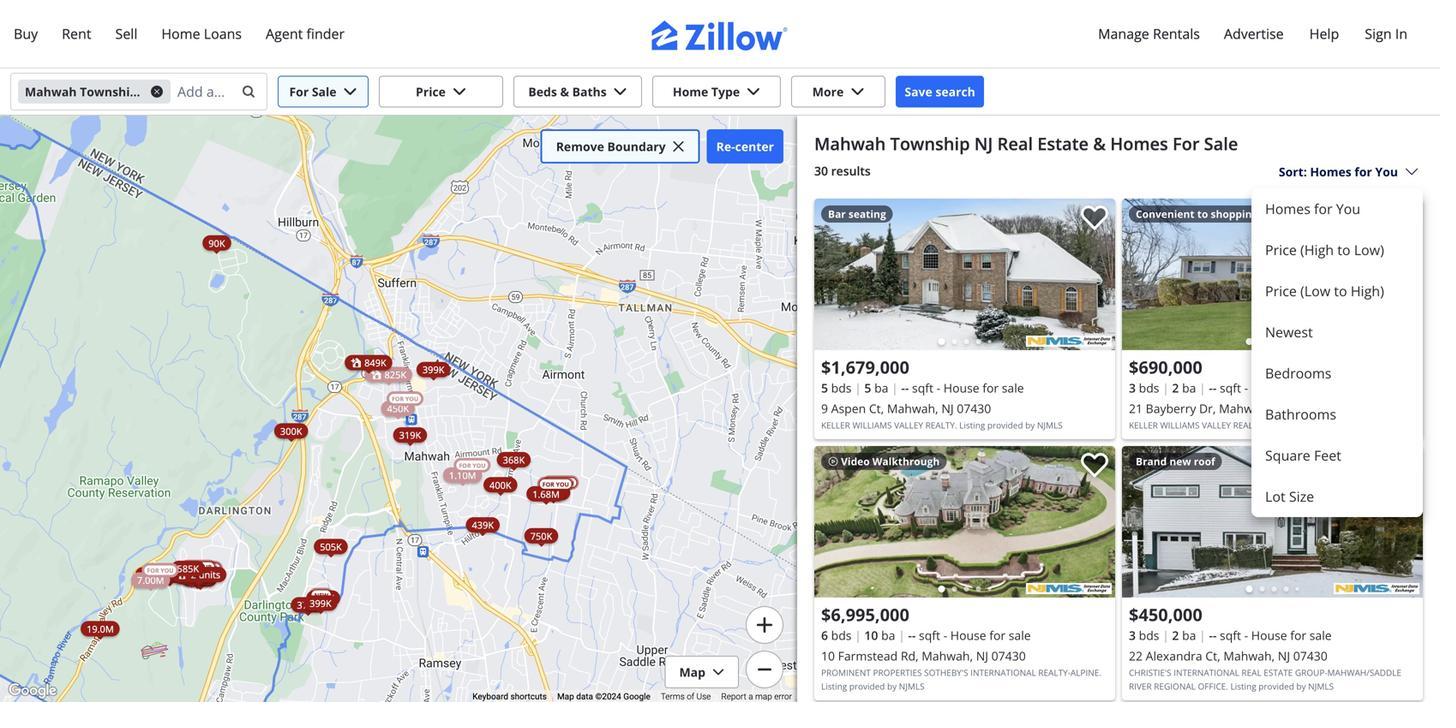Task type: describe. For each thing, give the bounding box(es) containing it.
chevron left image for $690,000
[[1131, 264, 1151, 285]]

keyboard shortcuts button
[[473, 691, 547, 703]]

21
[[1129, 401, 1143, 417]]

njmls inside 9 aspen ct, mahwah, nj 07430 keller williams valley realty . listing provided by njmls
[[1037, 420, 1063, 432]]

0 vertical spatial homes
[[1110, 132, 1168, 156]]

590k link
[[183, 572, 217, 587]]

bds for $450,000
[[1139, 628, 1159, 644]]

sort: homes for you
[[1279, 164, 1398, 180]]

save this home button for $1,679,000
[[1067, 199, 1115, 247]]

results
[[831, 163, 871, 179]]

price (low to high) button
[[1251, 271, 1423, 312]]

save this home image for $1,679,000
[[1081, 206, 1108, 231]]

homes inside "homes for you" button
[[1265, 200, 1310, 218]]

terms of use link
[[661, 692, 711, 703]]

chevron down image for home type
[[747, 85, 760, 99]]

provided down the estate
[[1259, 681, 1294, 693]]

9 aspen ct, mahwah, nj 07430 image
[[814, 199, 1115, 351]]

-- sqft for $1,679,000
[[901, 380, 933, 396]]

terms
[[661, 692, 685, 703]]

319k
[[399, 429, 421, 442]]

realty-
[[1038, 668, 1071, 679]]

0 vertical spatial to
[[1197, 207, 1208, 221]]

9
[[821, 401, 828, 417]]

you for 690k
[[561, 479, 574, 488]]

menu containing homes for you
[[1251, 189, 1423, 518]]

for inside popup button
[[1355, 164, 1372, 180]]

home type button
[[652, 76, 781, 108]]

finder
[[306, 24, 345, 43]]

nj for 9 aspen ct, mahwah, nj 07430 keller williams valley realty . listing provided by njmls
[[941, 401, 954, 417]]

by down the group-
[[1296, 681, 1306, 693]]

for for 1.68m
[[542, 481, 554, 489]]

google
[[623, 692, 650, 703]]

10 for 10 ba
[[864, 628, 878, 644]]

by inside 21 bayberry dr, mahwah, nj 07430 keller williams valley realty . listing provided by njmls
[[1333, 420, 1343, 432]]

listing inside 21 bayberry dr, mahwah, nj 07430 keller williams valley realty . listing provided by njmls
[[1267, 420, 1293, 432]]

report
[[721, 692, 746, 703]]

for you 1.10m
[[449, 462, 486, 482]]

realty for $1,679,000
[[925, 420, 955, 432]]

christie's
[[1129, 668, 1171, 679]]

$1,679,000
[[821, 356, 909, 379]]

for for 7.00m
[[147, 567, 159, 575]]

to for price (low to high)
[[1334, 282, 1347, 300]]

to for price (high to low)
[[1337, 241, 1351, 259]]

use
[[696, 692, 711, 703]]

agent finder link
[[254, 14, 357, 54]]

sort: homes for you button
[[1275, 162, 1423, 182]]

square
[[1265, 447, 1310, 465]]

filters element
[[0, 69, 1440, 116]]

map for map
[[679, 665, 705, 681]]

units
[[199, 569, 220, 582]]

ba for $1,679,000
[[874, 380, 888, 396]]

price for price (low to high)
[[1265, 282, 1297, 300]]

mahwah, for aspen
[[887, 401, 938, 417]]

rentals
[[1153, 24, 1200, 43]]

bds for $690,000
[[1139, 380, 1159, 396]]

19.0m
[[87, 623, 114, 636]]

newest button
[[1251, 312, 1423, 353]]

& inside dropdown button
[[560, 84, 569, 100]]

1 chevron down image from the left
[[343, 85, 357, 99]]

chevron left image for $6,995,000
[[823, 512, 843, 533]]

bar
[[828, 207, 846, 221]]

more button
[[791, 76, 885, 108]]

roof
[[1194, 455, 1215, 469]]

1 vertical spatial 399k link
[[304, 596, 338, 612]]

Search text field
[[177, 78, 231, 105]]

re-
[[716, 138, 735, 155]]

bedrooms
[[1265, 364, 1331, 383]]

sort:
[[1279, 164, 1307, 180]]

listing provided by njmls image for $1,679,000
[[1026, 336, 1112, 347]]

re-center
[[716, 138, 774, 155]]

505k link
[[314, 540, 348, 555]]

square feet button
[[1251, 435, 1423, 477]]

square feet
[[1265, 447, 1341, 465]]

rd,
[[901, 648, 919, 665]]

1 international from the left
[[970, 668, 1036, 679]]

bathrooms button
[[1251, 394, 1423, 435]]

convenient to shopping
[[1136, 207, 1258, 221]]

sign
[[1365, 24, 1392, 43]]

1.68m
[[532, 488, 560, 501]]

bds for $6,995,000
[[831, 628, 852, 644]]

4.79m
[[141, 569, 168, 582]]

30 results
[[814, 163, 871, 179]]

(low
[[1300, 282, 1330, 300]]

rent link
[[50, 14, 103, 54]]

for for $450,000
[[1290, 628, 1306, 644]]

825k
[[384, 369, 406, 381]]

22
[[1129, 648, 1143, 665]]

video
[[841, 455, 870, 469]]

5 ba
[[864, 380, 888, 396]]

farmstead
[[838, 648, 898, 665]]

0 vertical spatial 399k
[[422, 364, 444, 376]]

map for map data ©2024 google
[[557, 692, 574, 703]]

nj for 22 alexandra ct, mahwah, nj 07430
[[1278, 648, 1290, 665]]

keyboard
[[473, 692, 508, 703]]

mahwah for mahwah township nj real estate & homes for sale
[[814, 132, 886, 156]]

. right realty-
[[1099, 668, 1101, 679]]

2 ba for $450,000
[[1172, 628, 1196, 644]]

chevron down image for beds & baths
[[613, 85, 627, 99]]

save search
[[905, 84, 975, 100]]

21 bayberry dr, mahwah, nj 07430 link
[[1129, 399, 1416, 419]]

07430 for 9 aspen ct, mahwah, nj 07430 keller williams valley realty . listing provided by njmls
[[957, 401, 991, 417]]

10 farmstead rd, mahwah, nj 07430 link
[[821, 646, 1108, 667]]

mahwah, for farmstead
[[922, 648, 973, 665]]

data
[[576, 692, 593, 703]]

sign in link
[[1353, 14, 1419, 54]]

chevron down image inside 'map' popup button
[[712, 667, 724, 679]]

bar seating
[[828, 207, 886, 221]]

mahwah township nj
[[25, 84, 154, 100]]

368k link
[[497, 453, 531, 468]]

sqft for $1,679,000
[[912, 380, 933, 396]]

10 for 10 farmstead rd, mahwah, nj 07430
[[821, 648, 835, 665]]

map
[[755, 692, 772, 703]]

advertise
[[1224, 24, 1284, 43]]

chevron left image
[[1131, 512, 1151, 533]]

. down 22 alexandra ct, mahwah, nj 07430
[[1226, 681, 1228, 693]]

07430 for 21 bayberry dr, mahwah, nj 07430 keller williams valley realty . listing provided by njmls
[[1289, 401, 1323, 417]]

house for $6,995,000
[[950, 628, 986, 644]]

300k
[[280, 425, 302, 438]]

bedrooms button
[[1251, 353, 1423, 394]]

low)
[[1354, 241, 1384, 259]]

750k
[[530, 530, 552, 543]]

mahwah township nj real estate & homes for sale
[[814, 132, 1238, 156]]

& inside main content
[[1093, 132, 1106, 156]]

valley for $690,000
[[1202, 420, 1231, 432]]

river
[[1129, 681, 1152, 693]]

search image
[[242, 85, 255, 99]]

brand
[[1136, 455, 1167, 469]]

provided inside 21 bayberry dr, mahwah, nj 07430 keller williams valley realty . listing provided by njmls
[[1295, 420, 1331, 432]]

price (high to low)
[[1265, 241, 1384, 259]]

size
[[1289, 488, 1314, 506]]

beds
[[528, 84, 557, 100]]

type
[[711, 84, 740, 100]]

- house for sale for $450,000
[[1244, 628, 1332, 644]]

chevron right image for $450,000
[[1394, 512, 1414, 533]]

for
[[1173, 132, 1200, 156]]

christie's international real estate group-mahwah/saddle river regional office
[[1129, 668, 1401, 693]]

bathrooms
[[1265, 405, 1336, 424]]

of
[[687, 692, 694, 703]]

plus image
[[756, 617, 774, 635]]

clear field image
[[239, 85, 253, 99]]

30
[[814, 163, 828, 179]]

main navigation
[[0, 0, 1440, 283]]

5 for 5 bds
[[821, 380, 828, 396]]

439k link
[[466, 518, 500, 533]]

error
[[774, 692, 792, 703]]

for for 450k
[[392, 395, 404, 403]]

3 bds for $690,000
[[1129, 380, 1159, 396]]

township for mahwah township nj
[[80, 84, 137, 100]]

manage rentals link
[[1086, 14, 1212, 54]]

homes for you button
[[1251, 189, 1423, 230]]

shortcuts
[[510, 692, 547, 703]]

price (low to high)
[[1265, 282, 1384, 300]]

07430 for 22 alexandra ct, mahwah, nj 07430
[[1293, 648, 1328, 665]]

real
[[1242, 668, 1261, 679]]

319k link
[[393, 428, 427, 443]]

chevron left image for $1,679,000
[[823, 264, 843, 285]]

3 for $450,000
[[1129, 628, 1136, 644]]

help
[[1309, 24, 1339, 43]]



Task type: locate. For each thing, give the bounding box(es) containing it.
10 farmstead rd, mahwah, nj 07430 image
[[814, 447, 1115, 598]]

properties
[[873, 668, 922, 679]]

0 horizontal spatial &
[[560, 84, 569, 100]]

10 ba
[[864, 628, 895, 644]]

provided down 9 aspen ct, mahwah, nj 07430 "link"
[[987, 420, 1023, 432]]

0 horizontal spatial williams
[[852, 420, 892, 432]]

listing
[[959, 420, 985, 432], [1267, 420, 1293, 432], [821, 681, 847, 693], [1230, 681, 1256, 693]]

2 units
[[191, 569, 220, 582]]

remove tag image
[[150, 85, 164, 99]]

mahwah, up real
[[1223, 648, 1275, 665]]

. listing provided by njmls down the estate
[[1226, 681, 1334, 693]]

1 horizontal spatial 399k
[[422, 364, 444, 376]]

. listing provided by njmls for $6,995,000
[[821, 668, 1101, 693]]

menu
[[1251, 189, 1423, 518]]

505k
[[320, 541, 342, 554]]

house up 9 aspen ct, mahwah, nj 07430 "link"
[[944, 380, 979, 396]]

1 5 from the left
[[821, 380, 828, 396]]

2 for $450,000
[[1172, 628, 1179, 644]]

listing down real
[[1230, 681, 1256, 693]]

you for 1.68m
[[556, 481, 569, 489]]

for up "homes for you" button
[[1355, 164, 1372, 180]]

3d
[[186, 564, 194, 572], [192, 565, 199, 573]]

close image
[[673, 141, 685, 153]]

07430 inside 9 aspen ct, mahwah, nj 07430 keller williams valley realty . listing provided by njmls
[[957, 401, 991, 417]]

realty down the 21 bayberry dr, mahwah, nj 07430 link
[[1233, 420, 1263, 432]]

williams for $1,679,000
[[852, 420, 892, 432]]

to inside price (high to low) button
[[1337, 241, 1351, 259]]

valley inside 21 bayberry dr, mahwah, nj 07430 keller williams valley realty . listing provided by njmls
[[1202, 420, 1231, 432]]

realty down 9 aspen ct, mahwah, nj 07430 "link"
[[925, 420, 955, 432]]

ct, inside 9 aspen ct, mahwah, nj 07430 keller williams valley realty . listing provided by njmls
[[869, 401, 884, 417]]

-- sqft for $450,000
[[1209, 628, 1241, 644]]

sqft for $6,995,000
[[919, 628, 940, 644]]

by inside 9 aspen ct, mahwah, nj 07430 keller williams valley realty . listing provided by njmls
[[1025, 420, 1035, 432]]

sell
[[115, 24, 137, 43]]

2 vertical spatial to
[[1334, 282, 1347, 300]]

2 3 bds from the top
[[1129, 628, 1159, 644]]

430k link
[[306, 591, 340, 607]]

ba up 'farmstead'
[[881, 628, 895, 644]]

0 vertical spatial 2
[[1172, 380, 1179, 396]]

3 up 22
[[1129, 628, 1136, 644]]

ba up the bayberry
[[1182, 380, 1196, 396]]

provided inside 9 aspen ct, mahwah, nj 07430 keller williams valley realty . listing provided by njmls
[[987, 420, 1023, 432]]

chevron left image down the play image
[[823, 512, 843, 533]]

home left type on the top
[[673, 84, 708, 100]]

valley up the walkthrough
[[894, 420, 923, 432]]

0 vertical spatial save this home button
[[1067, 199, 1115, 247]]

07430 inside 21 bayberry dr, mahwah, nj 07430 keller williams valley realty . listing provided by njmls
[[1289, 401, 1323, 417]]

property images, use arrow keys to navigate, image 1 of 39 group
[[1122, 447, 1423, 602]]

450k
[[387, 403, 409, 415]]

to right (low in the top right of the page
[[1334, 282, 1347, 300]]

map
[[679, 665, 705, 681], [557, 692, 574, 703]]

chevron down image for sort: homes for you
[[1405, 165, 1419, 179]]

2 realty from the left
[[1233, 420, 1263, 432]]

1 keller from the left
[[821, 420, 850, 432]]

price for price
[[416, 84, 446, 100]]

0 vertical spatial ct,
[[869, 401, 884, 417]]

- house for sale for $6,995,000
[[943, 628, 1031, 644]]

1 3 from the top
[[1129, 380, 1136, 396]]

0 horizontal spatial realty
[[925, 420, 955, 432]]

home inside main navigation
[[161, 24, 200, 43]]

buy
[[14, 24, 38, 43]]

chevron right image
[[1086, 512, 1107, 533], [1394, 512, 1414, 533]]

provided up square feet
[[1295, 420, 1331, 432]]

play image
[[828, 457, 838, 467]]

0 horizontal spatial mahwah
[[25, 84, 77, 100]]

listing inside the . listing provided by njmls
[[821, 681, 847, 693]]

1 vertical spatial you
[[1336, 200, 1360, 218]]

©2024
[[595, 692, 621, 703]]

619k
[[180, 571, 202, 584], [186, 572, 208, 585]]

price inside price (low to high) button
[[1265, 282, 1297, 300]]

minus image
[[756, 661, 774, 679]]

849k
[[364, 357, 386, 370]]

house
[[944, 380, 979, 396], [1251, 380, 1287, 396], [950, 628, 986, 644], [1251, 628, 1287, 644]]

585k link
[[171, 561, 205, 577]]

-- sqft up the dr,
[[1209, 380, 1241, 396]]

- house for sale up 10 farmstead rd, mahwah, nj 07430 link
[[943, 628, 1031, 644]]

for
[[392, 395, 404, 403], [459, 462, 471, 470], [547, 479, 559, 488], [542, 481, 554, 489], [147, 567, 159, 575]]

0 vertical spatial 3 bds
[[1129, 380, 1159, 396]]

chevron down image right sort: homes for you
[[1405, 165, 1419, 179]]

ct, for alexandra
[[1205, 648, 1220, 665]]

399k
[[422, 364, 444, 376], [310, 597, 332, 610]]

bds right 6
[[831, 628, 852, 644]]

sale for $450,000
[[1310, 628, 1332, 644]]

bds up 22
[[1139, 628, 1159, 644]]

chevron down image up the report at the bottom right of page
[[712, 667, 724, 679]]

price
[[416, 84, 446, 100], [1265, 241, 1297, 259], [1265, 282, 1297, 300]]

2 keller from the left
[[1129, 420, 1158, 432]]

1 vertical spatial 2 ba
[[1172, 628, 1196, 644]]

to left shopping
[[1197, 207, 1208, 221]]

house up the 21 bayberry dr, mahwah, nj 07430 link
[[1251, 380, 1287, 396]]

3 bds
[[1129, 380, 1159, 396], [1129, 628, 1159, 644]]

ct, for aspen
[[869, 401, 884, 417]]

agent finder
[[266, 24, 345, 43]]

nj for 21 bayberry dr, mahwah, nj 07430 keller williams valley realty . listing provided by njmls
[[1273, 401, 1286, 417]]

0 horizontal spatial chevron down image
[[343, 85, 357, 99]]

1 horizontal spatial . listing provided by njmls
[[1226, 681, 1334, 693]]

1 chevron right image from the left
[[1086, 512, 1107, 533]]

1 horizontal spatial williams
[[1160, 420, 1200, 432]]

terms of use
[[661, 692, 711, 703]]

ba for $690,000
[[1182, 380, 1196, 396]]

to left low)
[[1337, 241, 1351, 259]]

-- sqft for $6,995,000
[[908, 628, 940, 644]]

keller inside 9 aspen ct, mahwah, nj 07430 keller williams valley realty . listing provided by njmls
[[821, 420, 850, 432]]

loans
[[204, 24, 242, 43]]

1 vertical spatial mahwah
[[814, 132, 886, 156]]

mahwah, inside 10 farmstead rd, mahwah, nj 07430 link
[[922, 648, 973, 665]]

(high
[[1300, 241, 1334, 259]]

1 vertical spatial price
[[1265, 241, 1297, 259]]

williams inside 21 bayberry dr, mahwah, nj 07430 keller williams valley realty . listing provided by njmls
[[1160, 420, 1200, 432]]

you inside for you 1.10m
[[473, 462, 486, 470]]

2 3 from the top
[[1129, 628, 1136, 644]]

415k 90k
[[185, 237, 225, 584]]

0 horizontal spatial chevron right image
[[1086, 512, 1107, 533]]

chevron down image right baths
[[613, 85, 627, 99]]

0 horizontal spatial international
[[970, 668, 1036, 679]]

by down the properties
[[887, 681, 897, 693]]

feet
[[1314, 447, 1341, 465]]

chevron down image left beds
[[453, 85, 466, 99]]

chevron down image
[[343, 85, 357, 99], [851, 85, 864, 99]]

6 bds
[[821, 628, 852, 644]]

price inside price dropdown button
[[416, 84, 446, 100]]

township inside main content
[[890, 132, 970, 156]]

homes for you
[[1265, 200, 1360, 218]]

listing down prominent
[[821, 681, 847, 693]]

chevron left image down bar
[[823, 264, 843, 285]]

sqft up 9 aspen ct, mahwah, nj 07430 keller williams valley realty . listing provided by njmls
[[912, 380, 933, 396]]

rent
[[62, 24, 91, 43]]

for you 690k
[[542, 479, 574, 500]]

price inside price (high to low) button
[[1265, 241, 1297, 259]]

10 up 'farmstead'
[[864, 628, 878, 644]]

save this home button left 'brand'
[[1067, 447, 1115, 495]]

for you 7.00m
[[137, 567, 174, 587]]

sale for $690,000
[[1310, 380, 1332, 396]]

2 chevron right image from the left
[[1394, 512, 1414, 533]]

for for 690k
[[547, 479, 559, 488]]

williams for $690,000
[[1160, 420, 1200, 432]]

property images, use arrow keys to navigate, image 1 of 50 group
[[814, 199, 1115, 354]]

map up of
[[679, 665, 705, 681]]

house up 10 farmstead rd, mahwah, nj 07430 link
[[950, 628, 986, 644]]

map left data
[[557, 692, 574, 703]]

10 farmstead rd, mahwah, nj 07430
[[821, 648, 1026, 665]]

0 horizontal spatial home
[[161, 24, 200, 43]]

to inside price (low to high) button
[[1334, 282, 1347, 300]]

2 for $690,000
[[1172, 380, 1179, 396]]

keller for $1,679,000
[[821, 420, 850, 432]]

07430 for 10 farmstead rd, mahwah, nj 07430
[[991, 648, 1026, 665]]

prominent
[[821, 668, 871, 679]]

2 units link
[[171, 568, 226, 583]]

for for 1.10m
[[459, 462, 471, 470]]

baths
[[572, 84, 607, 100]]

you inside for you 450k
[[405, 395, 418, 403]]

mahwah for mahwah township nj
[[25, 84, 77, 100]]

- house for sale up the 21 bayberry dr, mahwah, nj 07430 link
[[1244, 380, 1332, 396]]

nj inside 21 bayberry dr, mahwah, nj 07430 keller williams valley realty . listing provided by njmls
[[1273, 401, 1286, 417]]

buy link
[[2, 14, 50, 54]]

0 vertical spatial township
[[80, 84, 137, 100]]

1 horizontal spatial home
[[673, 84, 708, 100]]

& right the estate
[[1093, 132, 1106, 156]]

mahwah, inside 9 aspen ct, mahwah, nj 07430 keller williams valley realty . listing provided by njmls
[[887, 401, 938, 417]]

you for 450k
[[405, 395, 418, 403]]

400k link
[[483, 478, 517, 493]]

bds up aspen
[[831, 380, 852, 396]]

3 bds up 22
[[1129, 628, 1159, 644]]

sale up the group-
[[1310, 628, 1332, 644]]

house for $1,679,000
[[944, 380, 979, 396]]

chevron down image inside more dropdown button
[[851, 85, 864, 99]]

listing provided by njmls image for $450,000
[[1334, 584, 1419, 595]]

homes
[[1110, 132, 1168, 156], [1310, 164, 1351, 180], [1265, 200, 1310, 218]]

for up the bathrooms
[[1290, 380, 1306, 396]]

chevron down image down finder
[[343, 85, 357, 99]]

1 horizontal spatial mahwah
[[814, 132, 886, 156]]

1 horizontal spatial chevron down image
[[851, 85, 864, 99]]

zillow logo image
[[651, 21, 789, 51]]

chevron down image inside home type dropdown button
[[747, 85, 760, 99]]

1 vertical spatial 2
[[191, 569, 196, 582]]

2 2 ba from the top
[[1172, 628, 1196, 644]]

3 for $690,000
[[1129, 380, 1136, 396]]

0 horizontal spatial 399k link
[[304, 596, 338, 612]]

realty for $690,000
[[1233, 420, 1263, 432]]

1 vertical spatial map
[[557, 692, 574, 703]]

2 ba for $690,000
[[1172, 380, 1196, 396]]

sale for $6,995,000
[[1009, 628, 1031, 644]]

you inside for you 7.00m
[[161, 567, 174, 575]]

for up 10 farmstead rd, mahwah, nj 07430 link
[[989, 628, 1006, 644]]

1 horizontal spatial map
[[679, 665, 705, 681]]

home for home loans
[[161, 24, 200, 43]]

ct, up office
[[1205, 648, 1220, 665]]

aspen
[[831, 401, 866, 417]]

1 realty from the left
[[925, 420, 955, 432]]

listing inside 9 aspen ct, mahwah, nj 07430 keller williams valley realty . listing provided by njmls
[[959, 420, 985, 432]]

save this home image for $6,995,000
[[1081, 453, 1108, 479]]

0 horizontal spatial . listing provided by njmls
[[821, 668, 1101, 693]]

ba down $1,679,000
[[874, 380, 888, 396]]

realty inside 9 aspen ct, mahwah, nj 07430 keller williams valley realty . listing provided by njmls
[[925, 420, 955, 432]]

2 save this home button from the top
[[1067, 447, 1115, 495]]

1 horizontal spatial 399k link
[[416, 362, 450, 378]]

property images, use arrow keys to navigate, image 1 of 22 group
[[1122, 199, 1423, 354]]

-- sqft for $690,000
[[1209, 380, 1241, 396]]

homes inside the sort: homes for you popup button
[[1310, 164, 1351, 180]]

map inside popup button
[[679, 665, 705, 681]]

nj inside filters element
[[141, 84, 154, 100]]

nj inside 9 aspen ct, mahwah, nj 07430 keller williams valley realty . listing provided by njmls
[[941, 401, 954, 417]]

estate
[[1264, 668, 1293, 679]]

keller down 21
[[1129, 420, 1158, 432]]

mahwah
[[25, 84, 77, 100], [814, 132, 886, 156]]

1 vertical spatial save this home image
[[1081, 453, 1108, 479]]

listing provided by njmls image up mahwah/saddle
[[1334, 584, 1419, 595]]

mahwah, inside 21 bayberry dr, mahwah, nj 07430 keller williams valley realty . listing provided by njmls
[[1219, 401, 1270, 417]]

1 vertical spatial township
[[890, 132, 970, 156]]

keller for $690,000
[[1129, 420, 1158, 432]]

nj for 10 farmstead rd, mahwah, nj 07430
[[976, 648, 988, 665]]

house for $690,000
[[1251, 380, 1287, 396]]

homes up "homes for you" button
[[1310, 164, 1351, 180]]

21 bayberry dr, mahwah, nj 07430 image
[[1122, 199, 1423, 351]]

brand new roof
[[1136, 455, 1215, 469]]

sqft up 21 bayberry dr, mahwah, nj 07430 keller williams valley realty . listing provided by njmls
[[1220, 380, 1241, 396]]

. down 9 aspen ct, mahwah, nj 07430 "link"
[[955, 420, 957, 432]]

ba up alexandra
[[1182, 628, 1196, 644]]

1.10m
[[449, 469, 476, 482]]

1 vertical spatial 10
[[821, 648, 835, 665]]

for inside for you 1.68m
[[542, 481, 554, 489]]

listing provided by njmls image up realty-
[[1026, 584, 1112, 595]]

sign in
[[1365, 24, 1407, 43]]

by up square feet button
[[1333, 420, 1343, 432]]

2 international from the left
[[1174, 668, 1239, 679]]

provided down prominent
[[849, 681, 885, 693]]

0 vertical spatial map
[[679, 665, 705, 681]]

keller inside 21 bayberry dr, mahwah, nj 07430 keller williams valley realty . listing provided by njmls
[[1129, 420, 1158, 432]]

0 horizontal spatial 5
[[821, 380, 828, 396]]

chevron right image inside property images, use arrow keys to navigate, image 1 of 39 group
[[1394, 512, 1414, 533]]

19.0m link
[[81, 622, 120, 637]]

399k link
[[416, 362, 450, 378], [304, 596, 338, 612]]

-
[[901, 380, 905, 396], [905, 380, 909, 396], [937, 380, 940, 396], [1209, 380, 1213, 396], [1213, 380, 1217, 396], [1244, 380, 1248, 396], [908, 628, 912, 644], [912, 628, 916, 644], [943, 628, 947, 644], [1209, 628, 1213, 644], [1213, 628, 1217, 644], [1244, 628, 1248, 644]]

2 vertical spatial price
[[1265, 282, 1297, 300]]

2 inside map 'region'
[[191, 569, 196, 582]]

chevron down image inside the sort: homes for you popup button
[[1405, 165, 1419, 179]]

1 horizontal spatial you
[[1375, 164, 1398, 180]]

. inside 21 bayberry dr, mahwah, nj 07430 keller williams valley realty . listing provided by njmls
[[1263, 420, 1265, 432]]

for for $1,679,000
[[983, 380, 999, 396]]

0 horizontal spatial 399k
[[310, 597, 332, 610]]

valley inside 9 aspen ct, mahwah, nj 07430 keller williams valley realty . listing provided by njmls
[[894, 420, 923, 432]]

1 valley from the left
[[894, 420, 923, 432]]

ba for $6,995,000
[[881, 628, 895, 644]]

international down 10 farmstead rd, mahwah, nj 07430 link
[[970, 668, 1036, 679]]

1 vertical spatial 3 bds
[[1129, 628, 1159, 644]]

2 ba up alexandra
[[1172, 628, 1196, 644]]

property images, use arrow keys to navigate, image 1 of 45 group
[[814, 447, 1115, 602]]

by down 9 aspen ct, mahwah, nj 07430 "link"
[[1025, 420, 1035, 432]]

1 vertical spatial 3
[[1129, 628, 1136, 644]]

save this home image
[[1081, 206, 1108, 231], [1081, 453, 1108, 479]]

-- sqft up 22 alexandra ct, mahwah, nj 07430
[[1209, 628, 1241, 644]]

provided
[[987, 420, 1023, 432], [1295, 420, 1331, 432], [849, 681, 885, 693], [1259, 681, 1294, 693]]

township for mahwah township nj real estate & homes for sale
[[890, 132, 970, 156]]

home for home type
[[673, 84, 708, 100]]

regional
[[1154, 681, 1196, 693]]

chevron down image for price
[[453, 85, 466, 99]]

1 save this home image from the top
[[1081, 206, 1108, 231]]

1 vertical spatial &
[[1093, 132, 1106, 156]]

1 williams from the left
[[852, 420, 892, 432]]

ba for $450,000
[[1182, 628, 1196, 644]]

1 horizontal spatial 5
[[864, 380, 871, 396]]

save this home image left 'brand'
[[1081, 453, 1108, 479]]

keller down 9
[[821, 420, 850, 432]]

925k link
[[153, 568, 187, 584]]

chevron right image for $6,995,000
[[1086, 512, 1107, 533]]

remove boundary
[[556, 138, 666, 155]]

3 bds for $450,000
[[1129, 628, 1159, 644]]

mahwah, for bayberry
[[1219, 401, 1270, 417]]

main content
[[797, 116, 1440, 703]]

mahwah inside main content
[[814, 132, 886, 156]]

mahwah, right the dr,
[[1219, 401, 1270, 417]]

for for $6,995,000
[[989, 628, 1006, 644]]

home inside dropdown button
[[673, 84, 708, 100]]

22 alexandra ct, mahwah, nj 07430 image
[[1122, 447, 1423, 598]]

you inside the for you 690k
[[561, 479, 574, 488]]

beds & baths button
[[513, 76, 642, 108]]

you
[[405, 395, 418, 403], [473, 462, 486, 470], [561, 479, 574, 488], [556, 481, 569, 489], [161, 567, 174, 575]]

0 vertical spatial home
[[161, 24, 200, 43]]

save this home button for $6,995,000
[[1067, 447, 1115, 495]]

listing provided by njmls image for $6,995,000
[[1026, 584, 1112, 595]]

you down the sort: homes for you popup button
[[1336, 200, 1360, 218]]

you for 7.00m
[[161, 567, 174, 575]]

chevron left image right chevron right icon
[[1131, 264, 1151, 285]]

0 horizontal spatial you
[[1336, 200, 1360, 218]]

sale for $1,679,000
[[1002, 380, 1024, 396]]

1 vertical spatial ct,
[[1205, 648, 1220, 665]]

you inside button
[[1336, 200, 1360, 218]]

chevron down image inside beds & baths dropdown button
[[613, 85, 627, 99]]

price for price (high to low)
[[1265, 241, 1297, 259]]

international inside the 'christie's international real estate group-mahwah/saddle river regional office'
[[1174, 668, 1239, 679]]

video walkthrough
[[838, 455, 940, 469]]

ct, down the 5 ba
[[869, 401, 884, 417]]

2 vertical spatial 2
[[1172, 628, 1179, 644]]

mahwah down buy "link"
[[25, 84, 77, 100]]

main content containing mahwah township nj real estate & homes for sale
[[797, 116, 1440, 703]]

5 down $1,679,000
[[864, 380, 871, 396]]

chevron down image inside price dropdown button
[[453, 85, 466, 99]]

township left the remove tag icon
[[80, 84, 137, 100]]

you up "homes for you" button
[[1375, 164, 1398, 180]]

. down the 21 bayberry dr, mahwah, nj 07430 link
[[1263, 420, 1265, 432]]

group-
[[1295, 668, 1327, 679]]

368k
[[503, 454, 525, 467]]

1 horizontal spatial &
[[1093, 132, 1106, 156]]

township down save search
[[890, 132, 970, 156]]

1 horizontal spatial realty
[[1233, 420, 1263, 432]]

-- sqft up 10 farmstead rd, mahwah, nj 07430
[[908, 628, 940, 644]]

for inside for you 7.00m
[[147, 567, 159, 575]]

0 vertical spatial 3
[[1129, 380, 1136, 396]]

2 vertical spatial homes
[[1265, 200, 1310, 218]]

bds for $1,679,000
[[831, 380, 852, 396]]

-- sqft up 9 aspen ct, mahwah, nj 07430 keller williams valley realty . listing provided by njmls
[[901, 380, 933, 396]]

mahwah, for alexandra
[[1223, 648, 1275, 665]]

2 ba up the bayberry
[[1172, 380, 1196, 396]]

0 horizontal spatial township
[[80, 84, 137, 100]]

international up office
[[1174, 668, 1239, 679]]

chevron down image
[[453, 85, 466, 99], [613, 85, 627, 99], [747, 85, 760, 99], [1405, 165, 1419, 179], [712, 667, 724, 679]]

sqft for $690,000
[[1220, 380, 1241, 396]]

sale up 10 farmstead rd, mahwah, nj 07430 link
[[1009, 628, 1031, 644]]

township inside filters element
[[80, 84, 137, 100]]

newest
[[1265, 323, 1313, 342]]

chevron right image inside "property images, use arrow keys to navigate, image 1 of 45" group
[[1086, 512, 1107, 533]]

remove boundary button
[[541, 129, 700, 164]]

0 vertical spatial &
[[560, 84, 569, 100]]

bds up 21
[[1139, 380, 1159, 396]]

new 375k
[[297, 592, 328, 612]]

1 vertical spatial to
[[1337, 241, 1351, 259]]

for up 9 aspen ct, mahwah, nj 07430 "link"
[[983, 380, 999, 396]]

mahwah, inside 22 alexandra ct, mahwah, nj 07430 link
[[1223, 648, 1275, 665]]

you inside for you 1.68m
[[556, 481, 569, 489]]

chevron left image inside property images, use arrow keys to navigate, image 1 of 50 group
[[823, 264, 843, 285]]

1 horizontal spatial keller
[[1129, 420, 1158, 432]]

- house for sale for $690,000
[[1244, 380, 1332, 396]]

valley down the dr,
[[1202, 420, 1231, 432]]

lot
[[1265, 488, 1285, 506]]

homes down sort:
[[1265, 200, 1310, 218]]

international
[[970, 668, 1036, 679], [1174, 668, 1239, 679]]

for for $690,000
[[1290, 380, 1306, 396]]

home image
[[21, 90, 58, 128]]

0 horizontal spatial map
[[557, 692, 574, 703]]

mahwah up 'results'
[[814, 132, 886, 156]]

1 2 ba from the top
[[1172, 380, 1196, 396]]

. inside 9 aspen ct, mahwah, nj 07430 keller williams valley realty . listing provided by njmls
[[955, 420, 957, 432]]

for inside for you 450k
[[392, 395, 404, 403]]

house for $450,000
[[1251, 628, 1287, 644]]

3
[[1129, 380, 1136, 396], [1129, 628, 1136, 644]]

williams inside 9 aspen ct, mahwah, nj 07430 keller williams valley realty . listing provided by njmls
[[852, 420, 892, 432]]

listing down the 21 bayberry dr, mahwah, nj 07430 link
[[1267, 420, 1293, 432]]

0 vertical spatial 399k link
[[416, 362, 450, 378]]

a
[[749, 692, 753, 703]]

2 williams from the left
[[1160, 420, 1200, 432]]

map region
[[0, 79, 905, 703]]

save this home button up chevron right icon
[[1067, 199, 1115, 247]]

2 valley from the left
[[1202, 420, 1231, 432]]

415k
[[185, 571, 207, 584]]

homes left for
[[1110, 132, 1168, 156]]

0 horizontal spatial keller
[[821, 420, 850, 432]]

0 vertical spatial save this home image
[[1081, 206, 1108, 231]]

1 horizontal spatial ct,
[[1205, 648, 1220, 665]]

-- sqft
[[901, 380, 933, 396], [1209, 380, 1241, 396], [908, 628, 940, 644], [1209, 628, 1241, 644]]

2 ba
[[1172, 380, 1196, 396], [1172, 628, 1196, 644]]

439k
[[472, 519, 494, 532]]

sale
[[1002, 380, 1024, 396], [1310, 380, 1332, 396], [1009, 628, 1031, 644], [1310, 628, 1332, 644]]

7.00m
[[137, 574, 164, 587]]

alpine
[[1071, 668, 1099, 679]]

home
[[161, 24, 200, 43], [673, 84, 708, 100]]

for you 450k
[[387, 395, 418, 415]]

1 horizontal spatial chevron right image
[[1394, 512, 1414, 533]]

realty inside 21 bayberry dr, mahwah, nj 07430 keller williams valley realty . listing provided by njmls
[[1233, 420, 1263, 432]]

1 vertical spatial home
[[673, 84, 708, 100]]

2 chevron down image from the left
[[851, 85, 864, 99]]

1 horizontal spatial international
[[1174, 668, 1239, 679]]

sale up the bathrooms
[[1310, 380, 1332, 396]]

listing provided by njmls image
[[1026, 336, 1112, 347], [1026, 584, 1112, 595], [1334, 584, 1419, 595]]

0 vertical spatial you
[[1375, 164, 1398, 180]]

you inside popup button
[[1375, 164, 1398, 180]]

- house for sale for $1,679,000
[[937, 380, 1024, 396]]

mahwah inside filters element
[[25, 84, 77, 100]]

beds & baths
[[528, 84, 607, 100]]

new
[[1169, 455, 1191, 469]]

$450,000
[[1129, 603, 1202, 627]]

1 3 bds from the top
[[1129, 380, 1159, 396]]

office
[[1198, 681, 1226, 693]]

. listing provided by njmls for $450,000
[[1226, 681, 1334, 693]]

mahwah, up sotheby's
[[922, 648, 973, 665]]

1 horizontal spatial valley
[[1202, 420, 1231, 432]]

0 vertical spatial 10
[[864, 628, 878, 644]]

new
[[314, 592, 328, 600]]

9 aspen ct, mahwah, nj 07430 keller williams valley realty . listing provided by njmls
[[821, 401, 1063, 432]]

bds
[[831, 380, 852, 396], [1139, 380, 1159, 396], [831, 628, 852, 644], [1139, 628, 1159, 644]]

njmls inside the . listing provided by njmls
[[899, 681, 925, 693]]

- house for sale up 9 aspen ct, mahwah, nj 07430 "link"
[[937, 380, 1024, 396]]

5 up 9
[[821, 380, 828, 396]]

house up 22 alexandra ct, mahwah, nj 07430 link
[[1251, 628, 1287, 644]]

for inside for you 1.10m
[[459, 462, 471, 470]]

chevron right image
[[1086, 264, 1107, 285]]

0 horizontal spatial ct,
[[869, 401, 884, 417]]

3 up 21
[[1129, 380, 1136, 396]]

sqft
[[912, 380, 933, 396], [1220, 380, 1241, 396], [919, 628, 940, 644], [1220, 628, 1241, 644]]

chevron left image inside property images, use arrow keys to navigate, image 1 of 22 group
[[1131, 264, 1151, 285]]

- house for sale
[[937, 380, 1024, 396], [1244, 380, 1332, 396], [943, 628, 1031, 644], [1244, 628, 1332, 644]]

1 vertical spatial homes
[[1310, 164, 1351, 180]]

0 horizontal spatial valley
[[894, 420, 923, 432]]

1 vertical spatial save this home button
[[1067, 447, 1115, 495]]

1 save this home button from the top
[[1067, 199, 1115, 247]]

1 horizontal spatial 10
[[864, 628, 878, 644]]

you for 1.10m
[[473, 462, 486, 470]]

0 vertical spatial mahwah
[[25, 84, 77, 100]]

2 save this home image from the top
[[1081, 453, 1108, 479]]

0 vertical spatial price
[[416, 84, 446, 100]]

home left loans
[[161, 24, 200, 43]]

chevron left image
[[823, 264, 843, 285], [1131, 264, 1151, 285], [823, 512, 843, 533]]

sqft up 22 alexandra ct, mahwah, nj 07430
[[1220, 628, 1241, 644]]

3 bds up 21
[[1129, 380, 1159, 396]]

for inside the for you 690k
[[547, 479, 559, 488]]

0 horizontal spatial 10
[[821, 648, 835, 665]]

1 vertical spatial 399k
[[310, 597, 332, 610]]

njmls inside 21 bayberry dr, mahwah, nj 07430 keller williams valley realty . listing provided by njmls
[[1345, 420, 1370, 432]]

5 for 5 ba
[[864, 380, 871, 396]]

valley for $1,679,000
[[894, 420, 923, 432]]

save search button
[[896, 76, 984, 108]]

listing down 9 aspen ct, mahwah, nj 07430 "link"
[[959, 420, 985, 432]]

1 horizontal spatial township
[[890, 132, 970, 156]]

0 vertical spatial 2 ba
[[1172, 380, 1196, 396]]

google image
[[4, 681, 61, 703]]

sqft up 10 farmstead rd, mahwah, nj 07430
[[919, 628, 940, 644]]

sqft for $450,000
[[1220, 628, 1241, 644]]

njmls
[[1037, 420, 1063, 432], [1345, 420, 1370, 432], [899, 681, 925, 693], [1308, 681, 1334, 693]]

& right beds
[[560, 84, 569, 100]]

chevron down image right type on the top
[[747, 85, 760, 99]]

for inside button
[[1314, 200, 1333, 218]]

2 5 from the left
[[864, 380, 871, 396]]



Task type: vqa. For each thing, say whether or not it's contained in the screenshot.


